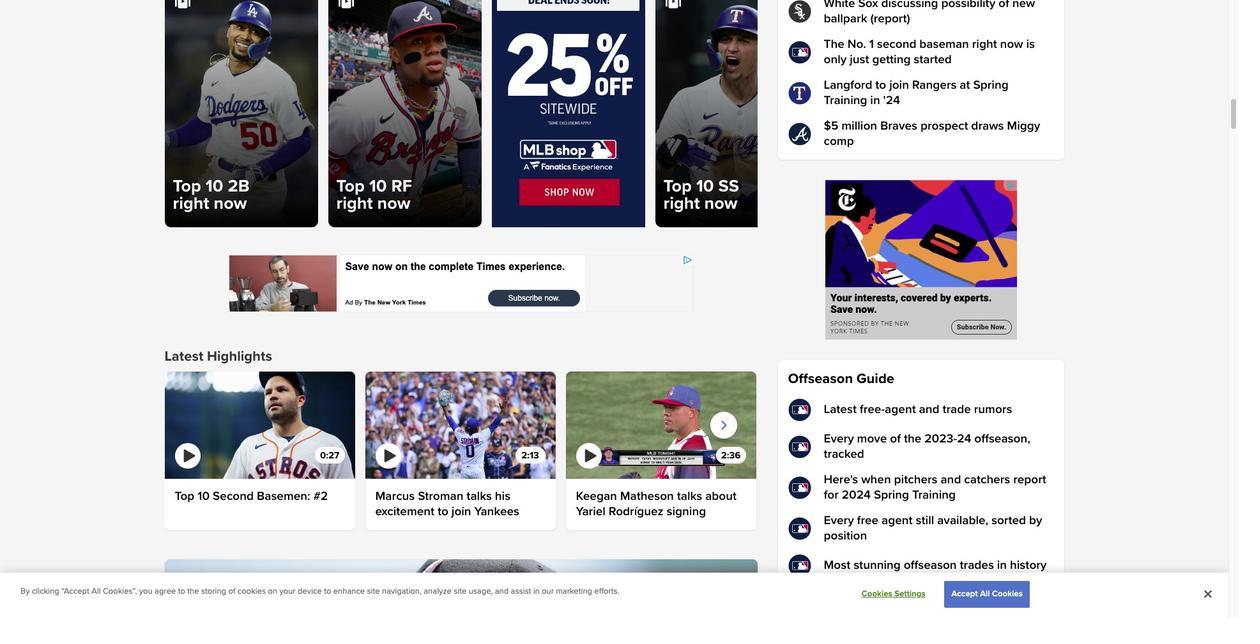 Task type: describe. For each thing, give the bounding box(es) containing it.
free-
[[860, 403, 885, 417]]

comp
[[824, 134, 854, 149]]

talks for join
[[467, 490, 492, 504]]

free
[[858, 514, 879, 529]]

rodríguez
[[609, 505, 664, 520]]

marcus
[[376, 490, 415, 504]]

top 10 ss right now
[[664, 176, 739, 214]]

storing
[[201, 587, 226, 597]]

2:13
[[522, 450, 539, 461]]

spring inside here's when pitchers and catchers report for 2024 spring training
[[874, 488, 910, 503]]

right inside 'the no. 1 second baseman right now is only just getting started'
[[973, 37, 998, 52]]

rangers
[[913, 78, 957, 93]]

2 site from the left
[[454, 587, 467, 597]]

catchers
[[965, 473, 1011, 488]]

move
[[858, 432, 887, 447]]

2:36 link
[[566, 372, 756, 479]]

all inside button
[[981, 590, 991, 600]]

keegan matheson talks about yariel rodríguez signing
[[576, 490, 737, 520]]

history
[[1011, 559, 1047, 573]]

top for top 10 rf
[[337, 176, 365, 197]]

2 cookies from the left
[[993, 590, 1023, 600]]

2:36
[[721, 450, 741, 461]]

clicking
[[32, 587, 59, 597]]

ronald acuña jr., switch-hitter? look out pitchers ... image
[[165, 560, 758, 619]]

marketing
[[556, 587, 593, 597]]

top inside 'link'
[[175, 490, 195, 504]]

"accept
[[61, 587, 89, 597]]

new
[[1013, 0, 1036, 11]]

to inside langford to join rangers at spring training in '24
[[876, 78, 887, 93]]

2 horizontal spatial in
[[998, 559, 1007, 573]]

trade
[[943, 403, 971, 417]]

1 site from the left
[[367, 587, 380, 597]]

training inside here's when pitchers and catchers report for 2024 spring training
[[913, 488, 956, 503]]

in inside privacy alert dialog
[[533, 587, 540, 597]]

top for top 10 2b
[[173, 176, 201, 197]]

the no. 1 second baseman right now is only just getting started link
[[788, 37, 1054, 68]]

right for top 10 rf
[[337, 193, 373, 214]]

second
[[877, 37, 917, 52]]

10 for ss
[[697, 176, 714, 197]]

by
[[20, 587, 30, 597]]

training inside langford to join rangers at spring training in '24
[[824, 93, 868, 108]]

2b
[[228, 176, 250, 197]]

2023-
[[925, 432, 958, 447]]

prospect
[[921, 119, 969, 134]]

'24
[[884, 93, 901, 108]]

by clicking "accept all cookies", you agree to the storing of cookies on your device to enhance site navigation, analyze site usage, and assist in our marketing efforts.
[[20, 587, 620, 597]]

langford to join rangers at spring training in '24
[[824, 78, 1009, 108]]

most stunning offseason trades in history link
[[788, 555, 1054, 578]]

accept all cookies button
[[945, 582, 1030, 609]]

efforts.
[[595, 587, 620, 597]]

to right device
[[324, 587, 331, 597]]

sorted
[[992, 514, 1027, 529]]

$5 million braves prospect draws miggy comp
[[824, 119, 1041, 149]]

right for top 10 2b
[[173, 193, 209, 214]]

yankees
[[475, 505, 520, 520]]

possibility
[[942, 0, 996, 11]]

only
[[824, 52, 847, 67]]

mlb image for every move of the 2023-24 offseason, tracked
[[788, 436, 811, 459]]

and for trade
[[920, 403, 940, 417]]

is
[[1027, 37, 1035, 52]]

offseason
[[788, 371, 853, 388]]

every move of the 2023-24 offseason, tracked link
[[788, 432, 1054, 463]]

cookies
[[238, 587, 266, 597]]

latest free-agent and trade rumors
[[824, 403, 1013, 417]]

and inside privacy alert dialog
[[495, 587, 509, 597]]

most
[[824, 559, 851, 573]]

in inside langford to join rangers at spring training in '24
[[871, 93, 881, 108]]

join inside marcus stroman talks his excitement to join yankees
[[452, 505, 471, 520]]

rangers image
[[788, 82, 811, 105]]

about
[[706, 490, 737, 504]]

of inside the every move of the 2023-24 offseason, tracked
[[891, 432, 901, 447]]

when
[[862, 473, 891, 488]]

latest for latest free-agent and trade rumors
[[824, 403, 857, 417]]

discussing
[[882, 0, 939, 11]]

every for every free agent still available, sorted by position
[[824, 514, 854, 529]]

the inside privacy alert dialog
[[187, 587, 199, 597]]

braves image
[[788, 123, 811, 146]]

the
[[824, 37, 845, 52]]

top 10 rf right now
[[337, 176, 412, 214]]

accept all cookies
[[952, 590, 1023, 600]]

every for every move of the 2023-24 offseason, tracked
[[824, 432, 854, 447]]

getting
[[873, 52, 911, 67]]

for
[[824, 488, 839, 503]]

cookies settings button
[[854, 583, 934, 608]]

ballpark
[[824, 12, 868, 26]]

just
[[850, 52, 870, 67]]

1
[[870, 37, 874, 52]]

every free agent still available, sorted by position link
[[788, 514, 1054, 545]]

offseason guide
[[788, 371, 895, 388]]

1 cookies from the left
[[862, 590, 893, 600]]

tracked
[[824, 447, 865, 462]]

every move of the 2023-24 offseason, tracked
[[824, 432, 1031, 462]]

enhance
[[334, 587, 365, 597]]

privacy alert dialog
[[0, 574, 1229, 619]]

your
[[280, 587, 296, 597]]

of inside privacy alert dialog
[[228, 587, 236, 597]]

mlb image for here's when pitchers and catchers report for 2024 spring training
[[788, 477, 811, 500]]

and for catchers
[[941, 473, 962, 488]]

the inside the every move of the 2023-24 offseason, tracked
[[904, 432, 922, 447]]

every free agent still available, sorted by position
[[824, 514, 1043, 544]]

keegan matheson talks about yariel rodríguez signing link
[[576, 490, 746, 520]]

$5 million braves prospect draws miggy comp link
[[788, 119, 1054, 150]]

started
[[914, 52, 952, 67]]

rf
[[391, 176, 412, 197]]

braves
[[881, 119, 918, 134]]

second
[[213, 490, 254, 504]]



Task type: locate. For each thing, give the bounding box(es) containing it.
to up ''24'
[[876, 78, 887, 93]]

mlb image left for at bottom
[[788, 477, 811, 500]]

matheson
[[620, 490, 674, 504]]

0 horizontal spatial latest
[[165, 349, 203, 366]]

cookies",
[[103, 587, 137, 597]]

0 horizontal spatial of
[[228, 587, 236, 597]]

and left assist
[[495, 587, 509, 597]]

right
[[973, 37, 998, 52], [173, 193, 209, 214], [337, 193, 373, 214], [664, 193, 700, 214]]

0 vertical spatial the
[[904, 432, 922, 447]]

0 vertical spatial spring
[[974, 78, 1009, 93]]

draws
[[972, 119, 1004, 134]]

highlights
[[207, 349, 272, 366]]

1 vertical spatial latest
[[824, 403, 857, 417]]

1 every from the top
[[824, 432, 854, 447]]

0 vertical spatial of
[[999, 0, 1010, 11]]

to
[[876, 78, 887, 93], [438, 505, 449, 520], [178, 587, 185, 597], [324, 587, 331, 597]]

latest left highlights
[[165, 349, 203, 366]]

baseman
[[920, 37, 970, 52]]

mlb image for latest free-agent and trade rumors
[[788, 399, 811, 422]]

latest free-agent and trade rumors link
[[788, 399, 1054, 422]]

spring down when
[[874, 488, 910, 503]]

1 horizontal spatial all
[[981, 590, 991, 600]]

top 10 second basemen: #2 image
[[165, 372, 355, 479]]

training down langford
[[824, 93, 868, 108]]

sox
[[859, 0, 879, 11]]

latest inside 'link'
[[824, 403, 857, 417]]

right left 2b
[[173, 193, 209, 214]]

24
[[958, 432, 972, 447]]

top inside 'top 10 rf right now'
[[337, 176, 365, 197]]

spring right at
[[974, 78, 1009, 93]]

0 horizontal spatial all
[[92, 587, 101, 597]]

matheson on rodríguez signing image
[[566, 372, 756, 479]]

0 horizontal spatial in
[[533, 587, 540, 597]]

4 mlb image from the top
[[788, 518, 811, 541]]

agent for free-
[[885, 403, 916, 417]]

10 inside the top 10 2b right now
[[206, 176, 223, 197]]

every
[[824, 432, 854, 447], [824, 514, 854, 529]]

0 vertical spatial every
[[824, 432, 854, 447]]

right inside 'top 10 rf right now'
[[337, 193, 373, 214]]

top 10 second basemen: #2 link
[[175, 490, 345, 505]]

and inside the latest free-agent and trade rumors 'link'
[[920, 403, 940, 417]]

cookies down stunning
[[862, 590, 893, 600]]

0 vertical spatial agent
[[885, 403, 916, 417]]

assist
[[511, 587, 531, 597]]

top 10 2b right now
[[173, 176, 250, 214]]

2:13 link
[[365, 372, 556, 479]]

mlb image inside every free agent still available, sorted by position link
[[788, 518, 811, 541]]

report
[[1014, 473, 1047, 488]]

0:27 link
[[165, 372, 355, 479]]

join
[[890, 78, 910, 93], [452, 505, 471, 520]]

top left second
[[175, 490, 195, 504]]

now
[[1001, 37, 1024, 52], [214, 193, 247, 214], [377, 193, 411, 214], [705, 193, 738, 214]]

of right move
[[891, 432, 901, 447]]

miggy
[[1008, 119, 1041, 134]]

join inside langford to join rangers at spring training in '24
[[890, 78, 910, 93]]

#2
[[314, 490, 328, 504]]

agent for free
[[882, 514, 913, 529]]

1 horizontal spatial spring
[[974, 78, 1009, 93]]

2 talks from the left
[[677, 490, 703, 504]]

1 horizontal spatial training
[[913, 488, 956, 503]]

every inside the every move of the 2023-24 offseason, tracked
[[824, 432, 854, 447]]

white sox discussing possibility of new ballpark (report)
[[824, 0, 1036, 26]]

available,
[[938, 514, 989, 529]]

top left rf
[[337, 176, 365, 197]]

all
[[92, 587, 101, 597], [981, 590, 991, 600]]

1 mlb image from the top
[[788, 399, 811, 422]]

now inside the top 10 2b right now
[[214, 193, 247, 214]]

our
[[542, 587, 554, 597]]

0 vertical spatial training
[[824, 93, 868, 108]]

right inside the top 10 2b right now
[[173, 193, 209, 214]]

agent inside 'link'
[[885, 403, 916, 417]]

mlb image inside here's when pitchers and catchers report for 2024 spring training link
[[788, 477, 811, 500]]

10 inside top 10 ss right now
[[697, 176, 714, 197]]

to down stroman
[[438, 505, 449, 520]]

advertisement element
[[492, 0, 645, 228], [826, 180, 1017, 340], [229, 255, 694, 313]]

mlb image inside every move of the 2023-24 offseason, tracked link
[[788, 436, 811, 459]]

every up tracked
[[824, 432, 854, 447]]

latest down offseason guide
[[824, 403, 857, 417]]

1 vertical spatial and
[[941, 473, 962, 488]]

1 vertical spatial the
[[187, 587, 199, 597]]

now inside top 10 ss right now
[[705, 193, 738, 214]]

and inside here's when pitchers and catchers report for 2024 spring training
[[941, 473, 962, 488]]

now inside 'the no. 1 second baseman right now is only just getting started'
[[1001, 37, 1024, 52]]

the left storing
[[187, 587, 199, 597]]

mlb image
[[788, 41, 811, 64]]

right for top 10 ss
[[664, 193, 700, 214]]

of inside "white sox discussing possibility of new ballpark (report)"
[[999, 0, 1010, 11]]

analyze
[[424, 587, 452, 597]]

top 10 second basemen: #2
[[175, 490, 328, 504]]

2 horizontal spatial of
[[999, 0, 1010, 11]]

top inside the top 10 2b right now
[[173, 176, 201, 197]]

1 vertical spatial in
[[998, 559, 1007, 573]]

pitchers
[[895, 473, 938, 488]]

right left the ss
[[664, 193, 700, 214]]

guide
[[857, 371, 895, 388]]

0 vertical spatial latest
[[165, 349, 203, 366]]

0 horizontal spatial join
[[452, 505, 471, 520]]

join down stroman
[[452, 505, 471, 520]]

10 inside 'top 10 rf right now'
[[369, 176, 387, 197]]

you
[[139, 587, 153, 597]]

1 talks from the left
[[467, 490, 492, 504]]

0 vertical spatial join
[[890, 78, 910, 93]]

2 horizontal spatial and
[[941, 473, 962, 488]]

keegan
[[576, 490, 617, 504]]

top inside top 10 ss right now
[[664, 176, 692, 197]]

2 mlb image from the top
[[788, 436, 811, 459]]

0 horizontal spatial cookies
[[862, 590, 893, 600]]

0 horizontal spatial spring
[[874, 488, 910, 503]]

of left new
[[999, 0, 1010, 11]]

signing
[[667, 505, 706, 520]]

2 every from the top
[[824, 514, 854, 529]]

5 mlb image from the top
[[788, 555, 811, 578]]

mlb image
[[788, 399, 811, 422], [788, 436, 811, 459], [788, 477, 811, 500], [788, 518, 811, 541], [788, 555, 811, 578]]

white sox discussing possibility of new ballpark (report) link
[[788, 0, 1054, 27]]

agent left still
[[882, 514, 913, 529]]

0 horizontal spatial the
[[187, 587, 199, 597]]

offseason,
[[975, 432, 1031, 447]]

top
[[173, 176, 201, 197], [337, 176, 365, 197], [664, 176, 692, 197], [175, 490, 195, 504]]

0 horizontal spatial and
[[495, 587, 509, 597]]

latest for latest highlights
[[165, 349, 203, 366]]

10 left rf
[[369, 176, 387, 197]]

right right 'baseman'
[[973, 37, 998, 52]]

1 vertical spatial every
[[824, 514, 854, 529]]

1 horizontal spatial talks
[[677, 490, 703, 504]]

talks inside keegan matheson talks about yariel rodríguez signing
[[677, 490, 703, 504]]

cookies settings
[[862, 590, 926, 600]]

agent inside "every free agent still available, sorted by position"
[[882, 514, 913, 529]]

agree
[[155, 587, 176, 597]]

langford to join rangers at spring training in '24 link
[[788, 78, 1054, 109]]

and right pitchers
[[941, 473, 962, 488]]

yankees introduce marcus stroman image
[[365, 372, 556, 479]]

million
[[842, 119, 878, 134]]

on
[[268, 587, 277, 597]]

site left usage,
[[454, 587, 467, 597]]

talks up 'yankees' on the bottom of the page
[[467, 490, 492, 504]]

talks up signing
[[677, 490, 703, 504]]

0 horizontal spatial site
[[367, 587, 380, 597]]

latest highlights
[[165, 349, 272, 366]]

here's when pitchers and catchers report for 2024 spring training
[[824, 473, 1047, 503]]

0 vertical spatial in
[[871, 93, 881, 108]]

10 for second
[[198, 490, 210, 504]]

join up ''24'
[[890, 78, 910, 93]]

in right trades
[[998, 559, 1007, 573]]

of right storing
[[228, 587, 236, 597]]

2 vertical spatial in
[[533, 587, 540, 597]]

mlb image left position
[[788, 518, 811, 541]]

device
[[298, 587, 322, 597]]

1 horizontal spatial cookies
[[993, 590, 1023, 600]]

2 vertical spatial of
[[228, 587, 236, 597]]

every up position
[[824, 514, 854, 529]]

10 left second
[[198, 490, 210, 504]]

spring
[[974, 78, 1009, 93], [874, 488, 910, 503]]

to right agree
[[178, 587, 185, 597]]

2 vertical spatial and
[[495, 587, 509, 597]]

basemen:
[[257, 490, 310, 504]]

1 vertical spatial agent
[[882, 514, 913, 529]]

10 inside 'link'
[[198, 490, 210, 504]]

most stunning offseason trades in history
[[824, 559, 1047, 573]]

agent
[[885, 403, 916, 417], [882, 514, 913, 529]]

in
[[871, 93, 881, 108], [998, 559, 1007, 573], [533, 587, 540, 597]]

in left ''24'
[[871, 93, 881, 108]]

1 horizontal spatial and
[[920, 403, 940, 417]]

1 horizontal spatial in
[[871, 93, 881, 108]]

stroman
[[418, 490, 464, 504]]

now for top 10 rf
[[377, 193, 411, 214]]

settings
[[895, 590, 926, 600]]

talks
[[467, 490, 492, 504], [677, 490, 703, 504]]

training down pitchers
[[913, 488, 956, 503]]

10 left 2b
[[206, 176, 223, 197]]

talks for signing
[[677, 490, 703, 504]]

right left rf
[[337, 193, 373, 214]]

$5
[[824, 119, 839, 134]]

site right enhance
[[367, 587, 380, 597]]

1 vertical spatial training
[[913, 488, 956, 503]]

no.
[[848, 37, 867, 52]]

1 horizontal spatial of
[[891, 432, 901, 447]]

cookies down history
[[993, 590, 1023, 600]]

white sox image
[[788, 0, 811, 23]]

to inside marcus stroman talks his excitement to join yankees
[[438, 505, 449, 520]]

mlb image down "offseason"
[[788, 399, 811, 422]]

and left trade
[[920, 403, 940, 417]]

mlb image left tracked
[[788, 436, 811, 459]]

agent down the guide at the right bottom
[[885, 403, 916, 417]]

top left the ss
[[664, 176, 692, 197]]

3 mlb image from the top
[[788, 477, 811, 500]]

1 horizontal spatial latest
[[824, 403, 857, 417]]

and
[[920, 403, 940, 417], [941, 473, 962, 488], [495, 587, 509, 597]]

langford
[[824, 78, 873, 93]]

talks inside marcus stroman talks his excitement to join yankees
[[467, 490, 492, 504]]

10 left the ss
[[697, 176, 714, 197]]

in left our
[[533, 587, 540, 597]]

1 horizontal spatial join
[[890, 78, 910, 93]]

the left 2023-
[[904, 432, 922, 447]]

now inside 'top 10 rf right now'
[[377, 193, 411, 214]]

every inside "every free agent still available, sorted by position"
[[824, 514, 854, 529]]

still
[[916, 514, 935, 529]]

white
[[824, 0, 856, 11]]

here's when pitchers and catchers report for 2024 spring training link
[[788, 473, 1054, 504]]

1 horizontal spatial site
[[454, 587, 467, 597]]

1 vertical spatial of
[[891, 432, 901, 447]]

top for top 10 ss
[[664, 176, 692, 197]]

0 vertical spatial and
[[920, 403, 940, 417]]

mlb image for most stunning offseason trades in history
[[788, 555, 811, 578]]

0:27
[[320, 450, 339, 461]]

0 horizontal spatial training
[[824, 93, 868, 108]]

at
[[960, 78, 971, 93]]

1 vertical spatial join
[[452, 505, 471, 520]]

accept
[[952, 590, 978, 600]]

training
[[824, 93, 868, 108], [913, 488, 956, 503]]

spring inside langford to join rangers at spring training in '24
[[974, 78, 1009, 93]]

mlb image for every free agent still available, sorted by position
[[788, 518, 811, 541]]

by
[[1030, 514, 1043, 529]]

rumors
[[975, 403, 1013, 417]]

right inside top 10 ss right now
[[664, 193, 700, 214]]

10 for rf
[[369, 176, 387, 197]]

all right accept on the right of page
[[981, 590, 991, 600]]

1 horizontal spatial the
[[904, 432, 922, 447]]

1 vertical spatial spring
[[874, 488, 910, 503]]

now for top 10 2b
[[214, 193, 247, 214]]

0 horizontal spatial talks
[[467, 490, 492, 504]]

all right "accept
[[92, 587, 101, 597]]

yariel
[[576, 505, 606, 520]]

now for top 10 ss
[[705, 193, 738, 214]]

mlb image left most
[[788, 555, 811, 578]]

10 for 2b
[[206, 176, 223, 197]]

top left 2b
[[173, 176, 201, 197]]



Task type: vqa. For each thing, say whether or not it's contained in the screenshot.
"Langford to join Rangers at Spring Training in '24"
yes



